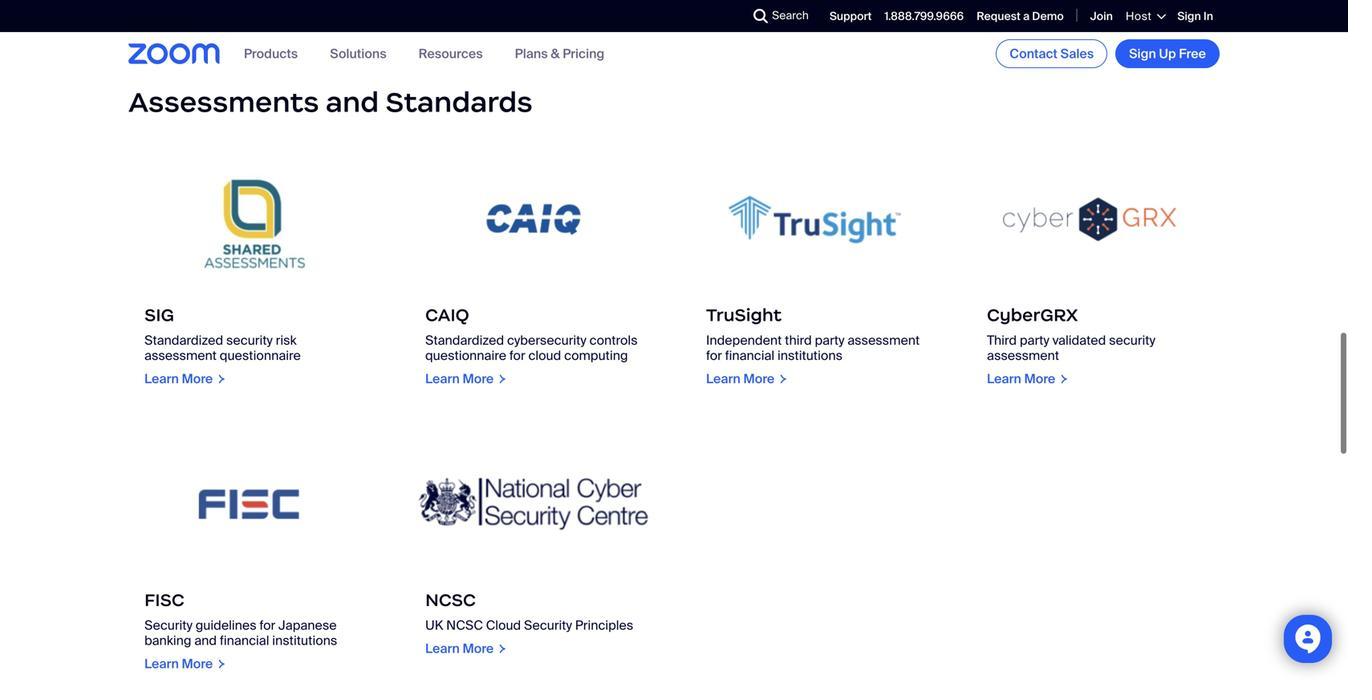 Task type: vqa. For each thing, say whether or not it's contained in the screenshot.
questionnaire in the Caiq Standardized Cybersecurity Controls Questionnaire For Cloud Computing Learn More
yes



Task type: describe. For each thing, give the bounding box(es) containing it.
sig standardized security risk assessment questionnaire learn more
[[144, 305, 301, 388]]

learn inside fisc security guidelines for japanese banking and financial institutions learn more
[[144, 656, 179, 673]]

fisc security guidelines for japanese banking and financial institutions learn more
[[144, 590, 337, 673]]

uk
[[425, 618, 443, 634]]

sign for sign up free
[[1129, 45, 1156, 62]]

solutions
[[330, 45, 386, 62]]

request a demo link
[[977, 9, 1064, 24]]

security inside fisc security guidelines for japanese banking and financial institutions learn more
[[144, 618, 193, 634]]

risk
[[276, 332, 297, 349]]

institutions inside fisc security guidelines for japanese banking and financial institutions learn more
[[272, 633, 337, 650]]

0 vertical spatial ncsc
[[425, 590, 476, 612]]

security inside sig standardized security risk assessment questionnaire learn more
[[226, 332, 273, 349]]

questionnaire inside "caiq standardized cybersecurity controls questionnaire for cloud computing learn more"
[[425, 347, 506, 364]]

support
[[830, 9, 872, 24]]

search image
[[754, 9, 768, 23]]

resources
[[419, 45, 483, 62]]

standardized for sig
[[144, 332, 223, 349]]

more inside ncsc uk ncsc cloud security principles learn more
[[463, 641, 494, 658]]

contact sales link
[[996, 39, 1107, 68]]

join link
[[1090, 9, 1113, 24]]

sign up free link
[[1115, 39, 1220, 68]]

ncsc uk ncsc cloud security principles learn more
[[425, 590, 633, 658]]

caiq badge image
[[409, 150, 658, 290]]

validated
[[1052, 332, 1106, 349]]

sign in
[[1177, 9, 1213, 24]]

solutions button
[[330, 45, 386, 62]]

ncsc image
[[409, 435, 658, 575]]

learn inside sig standardized security risk assessment questionnaire learn more
[[144, 371, 179, 388]]

request
[[977, 9, 1021, 24]]

fisc image
[[128, 435, 377, 575]]

sales
[[1061, 45, 1094, 62]]

cybergrx image
[[971, 150, 1220, 290]]

third
[[785, 332, 812, 349]]

third
[[987, 332, 1017, 349]]

assessments and standards
[[128, 84, 533, 119]]

cybergrx
[[987, 305, 1078, 326]]

1.888.799.9666
[[885, 9, 964, 24]]

search image
[[754, 9, 768, 23]]

guidelines
[[196, 618, 256, 634]]

zoom logo image
[[128, 44, 220, 64]]

banking
[[144, 633, 191, 650]]

standards
[[386, 84, 533, 119]]

trusight image
[[690, 150, 939, 290]]

cloud
[[486, 618, 521, 634]]

party inside trusight independent third party assessment for financial institutions learn more
[[815, 332, 844, 349]]

fisc
[[144, 590, 184, 612]]

join
[[1090, 9, 1113, 24]]

&
[[551, 45, 560, 62]]

japanese
[[278, 618, 337, 634]]

trusight
[[706, 305, 782, 326]]

1.888.799.9666 link
[[885, 9, 964, 24]]

questionnaire inside sig standardized security risk assessment questionnaire learn more
[[220, 347, 301, 364]]



Task type: locate. For each thing, give the bounding box(es) containing it.
cybergrx third party validated security assessment learn more
[[987, 305, 1155, 388]]

and inside fisc security guidelines for japanese banking and financial institutions learn more
[[194, 633, 217, 650]]

caiq standardized cybersecurity controls questionnaire for cloud computing learn more
[[425, 305, 638, 388]]

1 vertical spatial institutions
[[272, 633, 337, 650]]

0 horizontal spatial party
[[815, 332, 844, 349]]

plans
[[515, 45, 548, 62]]

search
[[772, 8, 809, 23]]

1 horizontal spatial assessment
[[848, 332, 920, 349]]

trusight independent third party assessment for financial institutions learn more
[[706, 305, 920, 388]]

financial
[[725, 347, 774, 364], [220, 633, 269, 650]]

for inside "caiq standardized cybersecurity controls questionnaire for cloud computing learn more"
[[509, 347, 525, 364]]

sign up free
[[1129, 45, 1206, 62]]

standardized for caiq
[[425, 332, 504, 349]]

learn inside "caiq standardized cybersecurity controls questionnaire for cloud computing learn more"
[[425, 371, 460, 388]]

institutions inside trusight independent third party assessment for financial institutions learn more
[[778, 347, 843, 364]]

institutions
[[778, 347, 843, 364], [272, 633, 337, 650]]

0 horizontal spatial sign
[[1129, 45, 1156, 62]]

1 horizontal spatial security
[[524, 618, 572, 634]]

learn inside trusight independent third party assessment for financial institutions learn more
[[706, 371, 740, 388]]

learn inside cybergrx third party validated security assessment learn more
[[987, 371, 1021, 388]]

products button
[[244, 45, 298, 62]]

principles
[[575, 618, 633, 634]]

1 horizontal spatial for
[[509, 347, 525, 364]]

in
[[1204, 9, 1213, 24]]

2 horizontal spatial assessment
[[987, 347, 1059, 364]]

security right cloud
[[524, 618, 572, 634]]

1 horizontal spatial institutions
[[778, 347, 843, 364]]

more inside cybergrx third party validated security assessment learn more
[[1024, 371, 1055, 388]]

for inside fisc security guidelines for japanese banking and financial institutions learn more
[[260, 618, 275, 634]]

1 party from the left
[[815, 332, 844, 349]]

computing
[[564, 347, 628, 364]]

1 horizontal spatial and
[[326, 84, 379, 119]]

demo
[[1032, 9, 1064, 24]]

cloud
[[528, 347, 561, 364]]

2 party from the left
[[1020, 332, 1049, 349]]

0 vertical spatial and
[[326, 84, 379, 119]]

standardized inside "caiq standardized cybersecurity controls questionnaire for cloud computing learn more"
[[425, 332, 504, 349]]

institutions down trusight
[[778, 347, 843, 364]]

more inside trusight independent third party assessment for financial institutions learn more
[[743, 371, 775, 388]]

assessment
[[848, 332, 920, 349], [144, 347, 217, 364], [987, 347, 1059, 364]]

sign left in
[[1177, 9, 1201, 24]]

for for trusight
[[706, 347, 722, 364]]

cybersecurity
[[507, 332, 586, 349]]

0 horizontal spatial standardized
[[144, 332, 223, 349]]

assessment for sig
[[144, 347, 217, 364]]

controls
[[589, 332, 638, 349]]

security right validated
[[1109, 332, 1155, 349]]

standardized inside sig standardized security risk assessment questionnaire learn more
[[144, 332, 223, 349]]

sign in link
[[1177, 9, 1213, 24]]

0 horizontal spatial financial
[[220, 633, 269, 650]]

1 vertical spatial and
[[194, 633, 217, 650]]

security left 'risk'
[[226, 332, 273, 349]]

party down cybergrx
[[1020, 332, 1049, 349]]

ncsc up uk
[[425, 590, 476, 612]]

and right banking
[[194, 633, 217, 650]]

ncsc
[[425, 590, 476, 612], [446, 618, 483, 634]]

learn down banking
[[144, 656, 179, 673]]

security
[[144, 618, 193, 634], [524, 618, 572, 634]]

security inside cybergrx third party validated security assessment learn more
[[1109, 332, 1155, 349]]

financial inside trusight independent third party assessment for financial institutions learn more
[[725, 347, 774, 364]]

questionnaire
[[220, 347, 301, 364], [425, 347, 506, 364]]

caiq
[[425, 305, 469, 326]]

1 horizontal spatial sign
[[1177, 9, 1201, 24]]

assessment inside trusight independent third party assessment for financial institutions learn more
[[848, 332, 920, 349]]

independent
[[706, 332, 782, 349]]

party right third
[[815, 332, 844, 349]]

institutions right guidelines
[[272, 633, 337, 650]]

1 standardized from the left
[[144, 332, 223, 349]]

more
[[182, 371, 213, 388], [463, 371, 494, 388], [743, 371, 775, 388], [1024, 371, 1055, 388], [463, 641, 494, 658], [182, 656, 213, 673]]

1 vertical spatial sign
[[1129, 45, 1156, 62]]

0 horizontal spatial assessment
[[144, 347, 217, 364]]

sign
[[1177, 9, 1201, 24], [1129, 45, 1156, 62]]

for for caiq
[[509, 347, 525, 364]]

0 horizontal spatial security
[[144, 618, 193, 634]]

contact
[[1010, 45, 1058, 62]]

and down solutions at the top left
[[326, 84, 379, 119]]

security
[[226, 332, 273, 349], [1109, 332, 1155, 349]]

financial left japanese
[[220, 633, 269, 650]]

0 horizontal spatial for
[[260, 618, 275, 634]]

sig badge image
[[128, 150, 377, 290]]

2 horizontal spatial for
[[706, 347, 722, 364]]

1 horizontal spatial party
[[1020, 332, 1049, 349]]

standardized down caiq at the top of page
[[425, 332, 504, 349]]

for left japanese
[[260, 618, 275, 634]]

and
[[326, 84, 379, 119], [194, 633, 217, 650]]

sign left 'up'
[[1129, 45, 1156, 62]]

security down fisc
[[144, 618, 193, 634]]

2 standardized from the left
[[425, 332, 504, 349]]

assessment inside sig standardized security risk assessment questionnaire learn more
[[144, 347, 217, 364]]

security inside ncsc uk ncsc cloud security principles learn more
[[524, 618, 572, 634]]

plans & pricing
[[515, 45, 604, 62]]

1 horizontal spatial standardized
[[425, 332, 504, 349]]

1 horizontal spatial security
[[1109, 332, 1155, 349]]

assessment for trusight
[[848, 332, 920, 349]]

financial inside fisc security guidelines for japanese banking and financial institutions learn more
[[220, 633, 269, 650]]

2 questionnaire from the left
[[425, 347, 506, 364]]

learn down "third"
[[987, 371, 1021, 388]]

a
[[1023, 9, 1030, 24]]

learn down uk
[[425, 641, 460, 658]]

assessments
[[128, 84, 319, 119]]

1 vertical spatial financial
[[220, 633, 269, 650]]

learn inside ncsc uk ncsc cloud security principles learn more
[[425, 641, 460, 658]]

standardized down sig
[[144, 332, 223, 349]]

host
[[1126, 9, 1152, 24]]

resources button
[[419, 45, 483, 62]]

standardized
[[144, 332, 223, 349], [425, 332, 504, 349]]

assessment inside cybergrx third party validated security assessment learn more
[[987, 347, 1059, 364]]

more inside fisc security guidelines for japanese banking and financial institutions learn more
[[182, 656, 213, 673]]

0 vertical spatial institutions
[[778, 347, 843, 364]]

pricing
[[563, 45, 604, 62]]

learn down caiq at the top of page
[[425, 371, 460, 388]]

0 vertical spatial financial
[[725, 347, 774, 364]]

support link
[[830, 9, 872, 24]]

learn down independent
[[706, 371, 740, 388]]

for inside trusight independent third party assessment for financial institutions learn more
[[706, 347, 722, 364]]

more inside "caiq standardized cybersecurity controls questionnaire for cloud computing learn more"
[[463, 371, 494, 388]]

free
[[1179, 45, 1206, 62]]

plans & pricing link
[[515, 45, 604, 62]]

0 horizontal spatial and
[[194, 633, 217, 650]]

1 vertical spatial ncsc
[[446, 618, 483, 634]]

products
[[244, 45, 298, 62]]

1 questionnaire from the left
[[220, 347, 301, 364]]

learn down sig
[[144, 371, 179, 388]]

host button
[[1126, 9, 1165, 24]]

sign for sign in
[[1177, 9, 1201, 24]]

sig
[[144, 305, 174, 326]]

more inside sig standardized security risk assessment questionnaire learn more
[[182, 371, 213, 388]]

1 security from the left
[[144, 618, 193, 634]]

for left cloud
[[509, 347, 525, 364]]

0 vertical spatial sign
[[1177, 9, 1201, 24]]

ncsc right uk
[[446, 618, 483, 634]]

2 security from the left
[[1109, 332, 1155, 349]]

for down trusight
[[706, 347, 722, 364]]

0 horizontal spatial questionnaire
[[220, 347, 301, 364]]

party inside cybergrx third party validated security assessment learn more
[[1020, 332, 1049, 349]]

2 security from the left
[[524, 618, 572, 634]]

up
[[1159, 45, 1176, 62]]

party
[[815, 332, 844, 349], [1020, 332, 1049, 349]]

for
[[509, 347, 525, 364], [706, 347, 722, 364], [260, 618, 275, 634]]

1 security from the left
[[226, 332, 273, 349]]

0 horizontal spatial institutions
[[272, 633, 337, 650]]

0 horizontal spatial security
[[226, 332, 273, 349]]

1 horizontal spatial questionnaire
[[425, 347, 506, 364]]

contact sales
[[1010, 45, 1094, 62]]

request a demo
[[977, 9, 1064, 24]]

1 horizontal spatial financial
[[725, 347, 774, 364]]

learn
[[144, 371, 179, 388], [425, 371, 460, 388], [706, 371, 740, 388], [987, 371, 1021, 388], [425, 641, 460, 658], [144, 656, 179, 673]]

financial down trusight
[[725, 347, 774, 364]]



